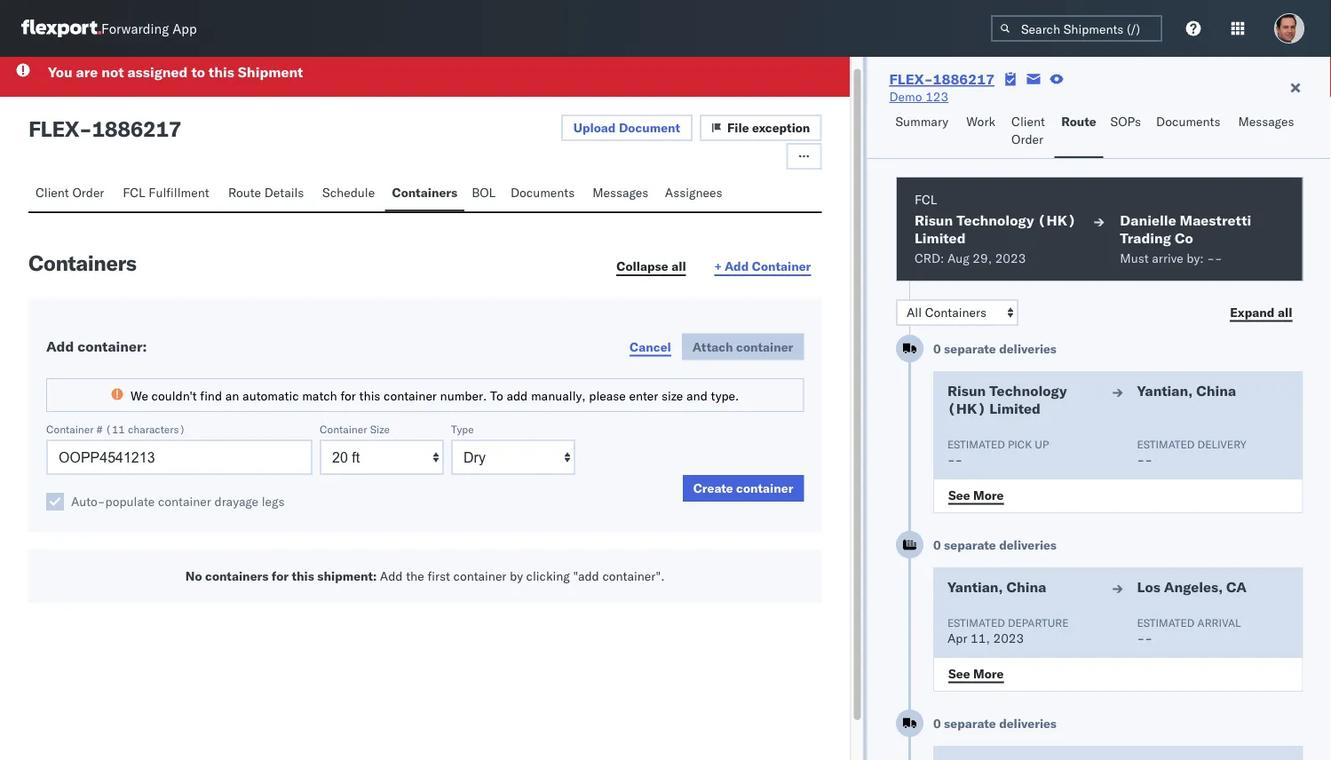Task type: vqa. For each thing, say whether or not it's contained in the screenshot.
1st More from the bottom of the page
yes



Task type: describe. For each thing, give the bounding box(es) containing it.
container size
[[320, 422, 390, 435]]

containers
[[205, 568, 269, 584]]

documents for topmost documents button
[[1157, 114, 1221, 129]]

3 0 separate deliveries from the top
[[933, 716, 1057, 732]]

see for risun technology (hk) limited
[[948, 487, 970, 503]]

3 separate from the top
[[944, 716, 996, 732]]

by
[[510, 568, 523, 584]]

container for container # (11 characters)
[[46, 422, 94, 435]]

type.
[[711, 388, 740, 403]]

an
[[225, 388, 239, 403]]

1 horizontal spatial add
[[380, 568, 403, 584]]

0 vertical spatial risun technology (hk) limited
[[915, 211, 1076, 247]]

we
[[131, 388, 148, 403]]

angeles,
[[1164, 578, 1223, 596]]

0 horizontal spatial client
[[36, 184, 69, 200]]

flex
[[28, 115, 79, 142]]

crd:
[[915, 251, 944, 266]]

danielle
[[1120, 211, 1176, 229]]

estimated pick up --
[[947, 438, 1049, 468]]

1 vertical spatial risun
[[947, 382, 986, 400]]

+ add container button
[[704, 253, 822, 280]]

1 vertical spatial add
[[46, 337, 74, 354]]

departure
[[1008, 616, 1069, 629]]

number.
[[440, 388, 487, 403]]

demo 123 link
[[890, 88, 949, 106]]

+
[[715, 258, 722, 274]]

pick
[[1008, 438, 1032, 451]]

1 vertical spatial for
[[272, 568, 289, 584]]

2023 inside the estimated departure apr 11, 2023
[[993, 631, 1024, 646]]

delivery
[[1198, 438, 1247, 451]]

expand all button
[[1220, 299, 1303, 326]]

1 vertical spatial 1886217
[[92, 115, 181, 142]]

0 vertical spatial risun
[[915, 211, 953, 229]]

"add
[[573, 568, 600, 584]]

co
[[1175, 229, 1193, 247]]

expand
[[1230, 304, 1275, 320]]

estimated delivery --
[[1137, 438, 1247, 468]]

size
[[662, 388, 684, 403]]

flexport. image
[[21, 20, 101, 37]]

container inside button
[[752, 258, 811, 274]]

assignees button
[[658, 176, 733, 211]]

trading
[[1120, 229, 1171, 247]]

see more for yantian, china
[[948, 666, 1004, 681]]

los angeles, ca
[[1137, 578, 1247, 596]]

0 separate deliveries for risun
[[933, 341, 1057, 357]]

sops button
[[1104, 106, 1150, 158]]

by:
[[1187, 251, 1204, 266]]

must
[[1120, 251, 1149, 266]]

1 horizontal spatial order
[[1012, 131, 1044, 147]]

see more button for risun technology (hk) limited
[[938, 482, 1015, 509]]

shipment:
[[317, 568, 377, 584]]

3 0 from the top
[[933, 716, 941, 732]]

arrive
[[1152, 251, 1184, 266]]

to
[[191, 63, 205, 80]]

up
[[1035, 438, 1049, 451]]

create container
[[694, 480, 794, 496]]

work
[[967, 114, 996, 129]]

deliveries for china
[[999, 538, 1057, 553]]

0 horizontal spatial messages
[[593, 184, 649, 200]]

29,
[[973, 251, 992, 266]]

details
[[264, 184, 304, 200]]

1 horizontal spatial yantian,
[[1137, 382, 1193, 400]]

to
[[490, 388, 504, 403]]

1 horizontal spatial china
[[1196, 382, 1236, 400]]

fcl for fcl
[[915, 192, 937, 207]]

estimated for estimated pick up --
[[947, 438, 1005, 451]]

work button
[[960, 106, 1005, 158]]

containers button
[[385, 176, 465, 211]]

container for manually,
[[384, 388, 437, 403]]

forwarding app
[[101, 20, 197, 37]]

flex-
[[890, 70, 933, 88]]

sops
[[1111, 114, 1142, 129]]

documents for bottommost documents button
[[511, 184, 575, 200]]

flex-1886217
[[890, 70, 995, 88]]

type
[[451, 422, 474, 435]]

no
[[186, 568, 202, 584]]

1 vertical spatial risun technology (hk) limited
[[947, 382, 1067, 418]]

add container:
[[46, 337, 147, 354]]

fcl fulfillment
[[123, 184, 209, 200]]

0 horizontal spatial messages button
[[586, 176, 658, 211]]

size
[[370, 422, 390, 435]]

arrival
[[1198, 616, 1241, 629]]

1 horizontal spatial limited
[[990, 400, 1041, 418]]

summary
[[896, 114, 949, 129]]

estimated departure apr 11, 2023
[[947, 616, 1069, 646]]

collapse all
[[617, 258, 686, 274]]

0 horizontal spatial (hk)
[[947, 400, 986, 418]]

create container button
[[683, 475, 804, 502]]

fcl fulfillment button
[[116, 176, 221, 211]]

aug
[[948, 251, 969, 266]]

the
[[406, 568, 424, 584]]

collapse
[[617, 258, 669, 274]]

2 vertical spatial this
[[292, 568, 314, 584]]

enter
[[629, 388, 659, 403]]

add inside button
[[725, 258, 749, 274]]

forwarding
[[101, 20, 169, 37]]

fcl for fcl fulfillment
[[123, 184, 145, 200]]

create
[[694, 480, 734, 496]]

1 vertical spatial documents button
[[504, 176, 586, 211]]

separate for risun
[[944, 341, 996, 357]]

clicking
[[527, 568, 570, 584]]

1 vertical spatial this
[[359, 388, 381, 403]]

0 horizontal spatial yantian,
[[947, 578, 1003, 596]]

maestretti
[[1180, 211, 1252, 229]]

1 horizontal spatial client order button
[[1005, 106, 1055, 158]]

all for expand all
[[1278, 304, 1293, 320]]

you are not assigned to this shipment
[[48, 63, 303, 80]]

file
[[728, 119, 749, 135]]

1 vertical spatial technology
[[989, 382, 1067, 400]]

1 vertical spatial order
[[72, 184, 104, 200]]



Task type: locate. For each thing, give the bounding box(es) containing it.
1 separate from the top
[[944, 341, 996, 357]]

1 vertical spatial all
[[1278, 304, 1293, 320]]

yantian, china up the estimated departure apr 11, 2023 on the right
[[947, 578, 1047, 596]]

bol
[[472, 184, 496, 200]]

2023
[[995, 251, 1026, 266], [993, 631, 1024, 646]]

risun up crd:
[[915, 211, 953, 229]]

all right 'expand'
[[1278, 304, 1293, 320]]

see more button down estimated pick up -- on the bottom of the page
[[938, 482, 1015, 509]]

(11
[[105, 422, 125, 435]]

2 horizontal spatial container
[[737, 480, 794, 496]]

ca
[[1227, 578, 1247, 596]]

estimated down the los
[[1137, 616, 1195, 629]]

container right the create
[[737, 480, 794, 496]]

0 vertical spatial 0 separate deliveries
[[933, 341, 1057, 357]]

containers left bol on the top left of page
[[392, 184, 458, 200]]

1 horizontal spatial messages
[[1239, 114, 1295, 129]]

2 vertical spatial separate
[[944, 716, 996, 732]]

see more button for yantian, china
[[938, 661, 1015, 688]]

documents button right the sops
[[1150, 106, 1232, 158]]

2 more from the top
[[973, 666, 1004, 681]]

please
[[589, 388, 626, 403]]

0 vertical spatial 0
[[933, 341, 941, 357]]

0 horizontal spatial containers
[[28, 249, 136, 276]]

1 horizontal spatial yantian, china
[[1137, 382, 1236, 400]]

1 vertical spatial messages
[[593, 184, 649, 200]]

None text field
[[46, 439, 313, 475]]

0 vertical spatial for
[[341, 388, 356, 403]]

2 0 from the top
[[933, 538, 941, 553]]

1 vertical spatial separate
[[944, 538, 996, 553]]

2 deliveries from the top
[[999, 538, 1057, 553]]

0 horizontal spatial this
[[209, 63, 234, 80]]

0 horizontal spatial limited
[[915, 229, 966, 247]]

0 vertical spatial see more
[[948, 487, 1004, 503]]

1 horizontal spatial client
[[1012, 114, 1046, 129]]

add
[[507, 388, 528, 403]]

client down flex
[[36, 184, 69, 200]]

fcl left fulfillment
[[123, 184, 145, 200]]

manually,
[[531, 388, 586, 403]]

risun technology (hk) limited up pick
[[947, 382, 1067, 418]]

add left container:
[[46, 337, 74, 354]]

1 0 from the top
[[933, 341, 941, 357]]

shipment
[[238, 63, 303, 80]]

container:
[[77, 337, 147, 354]]

1 vertical spatial yantian,
[[947, 578, 1003, 596]]

1 vertical spatial see more button
[[938, 661, 1015, 688]]

see more down estimated pick up -- on the bottom of the page
[[948, 487, 1004, 503]]

0 vertical spatial client
[[1012, 114, 1046, 129]]

route left the sops
[[1062, 114, 1097, 129]]

client order button down flex
[[28, 176, 116, 211]]

0 vertical spatial china
[[1196, 382, 1236, 400]]

1 deliveries from the top
[[999, 341, 1057, 357]]

0 horizontal spatial container
[[46, 422, 94, 435]]

forwarding app link
[[21, 20, 197, 37]]

1 vertical spatial china
[[1007, 578, 1047, 596]]

0 horizontal spatial route
[[228, 184, 261, 200]]

container left size at the bottom of page
[[320, 422, 367, 435]]

see for yantian, china
[[948, 666, 970, 681]]

more down 11,
[[973, 666, 1004, 681]]

1 horizontal spatial containers
[[392, 184, 458, 200]]

0
[[933, 341, 941, 357], [933, 538, 941, 553], [933, 716, 941, 732]]

1 vertical spatial 2023
[[993, 631, 1024, 646]]

containers up add container:
[[28, 249, 136, 276]]

0 vertical spatial limited
[[915, 229, 966, 247]]

this left shipment:
[[292, 568, 314, 584]]

documents right bol "button"
[[511, 184, 575, 200]]

fcl up crd:
[[915, 192, 937, 207]]

0 horizontal spatial container
[[384, 388, 437, 403]]

apr
[[947, 631, 967, 646]]

limited up crd:
[[915, 229, 966, 247]]

1 vertical spatial 0
[[933, 538, 941, 553]]

client right work
[[1012, 114, 1046, 129]]

0 vertical spatial 1886217
[[933, 70, 995, 88]]

container left # at the left bottom
[[46, 422, 94, 435]]

see more button down 11,
[[938, 661, 1015, 688]]

more for yantian,
[[973, 666, 1004, 681]]

limited
[[915, 229, 966, 247], [990, 400, 1041, 418]]

0 horizontal spatial china
[[1007, 578, 1047, 596]]

0 vertical spatial yantian, china
[[1137, 382, 1236, 400]]

0 horizontal spatial client order button
[[28, 176, 116, 211]]

documents
[[1157, 114, 1221, 129], [511, 184, 575, 200]]

estimated for estimated arrival --
[[1137, 616, 1195, 629]]

containers
[[392, 184, 458, 200], [28, 249, 136, 276]]

0 horizontal spatial client order
[[36, 184, 104, 200]]

route details button
[[221, 176, 315, 211]]

2 0 separate deliveries from the top
[[933, 538, 1057, 553]]

order right work button
[[1012, 131, 1044, 147]]

container # (11 characters)
[[46, 422, 186, 435]]

yantian, up 11,
[[947, 578, 1003, 596]]

summary button
[[889, 106, 960, 158]]

0 vertical spatial order
[[1012, 131, 1044, 147]]

crd: aug 29, 2023
[[915, 251, 1026, 266]]

123
[[926, 89, 949, 104]]

1 vertical spatial see more
[[948, 666, 1004, 681]]

0 vertical spatial all
[[672, 258, 686, 274]]

collapse all button
[[606, 253, 697, 280]]

all right collapse
[[672, 258, 686, 274]]

not
[[101, 63, 124, 80]]

3 deliveries from the top
[[999, 716, 1057, 732]]

app
[[172, 20, 197, 37]]

route
[[1062, 114, 1097, 129], [228, 184, 261, 200]]

order down flex - 1886217
[[72, 184, 104, 200]]

2 vertical spatial 0 separate deliveries
[[933, 716, 1057, 732]]

1 vertical spatial messages button
[[586, 176, 658, 211]]

0 vertical spatial messages button
[[1232, 106, 1304, 158]]

for right containers
[[272, 568, 289, 584]]

0 horizontal spatial add
[[46, 337, 74, 354]]

first
[[428, 568, 450, 584]]

0 for risun
[[933, 341, 941, 357]]

technology
[[957, 211, 1034, 229], [989, 382, 1067, 400]]

0 vertical spatial this
[[209, 63, 234, 80]]

yantian, china up estimated delivery --
[[1137, 382, 1236, 400]]

1 more from the top
[[973, 487, 1004, 503]]

assigned
[[127, 63, 188, 80]]

2023 right 29,
[[995, 251, 1026, 266]]

1 vertical spatial route
[[228, 184, 261, 200]]

document
[[619, 119, 681, 135]]

see more
[[948, 487, 1004, 503], [948, 666, 1004, 681]]

0 horizontal spatial documents button
[[504, 176, 586, 211]]

1 vertical spatial deliveries
[[999, 538, 1057, 553]]

1 horizontal spatial documents button
[[1150, 106, 1232, 158]]

1 see more button from the top
[[938, 482, 1015, 509]]

0 vertical spatial see
[[948, 487, 970, 503]]

add right +
[[725, 258, 749, 274]]

2 horizontal spatial add
[[725, 258, 749, 274]]

containers inside button
[[392, 184, 458, 200]]

yantian, china
[[1137, 382, 1236, 400], [947, 578, 1047, 596]]

are
[[76, 63, 98, 80]]

1 horizontal spatial documents
[[1157, 114, 1221, 129]]

risun technology (hk) limited up 29,
[[915, 211, 1076, 247]]

1 vertical spatial see
[[948, 666, 970, 681]]

2 see more button from the top
[[938, 661, 1015, 688]]

0 horizontal spatial for
[[272, 568, 289, 584]]

match
[[302, 388, 337, 403]]

this right to
[[209, 63, 234, 80]]

limited up pick
[[990, 400, 1041, 418]]

we couldn't find an automatic match for this container number. to add manually, please enter size and type.
[[131, 388, 740, 403]]

0 vertical spatial more
[[973, 487, 1004, 503]]

0 vertical spatial see more button
[[938, 482, 1015, 509]]

fcl inside button
[[123, 184, 145, 200]]

1 horizontal spatial container
[[320, 422, 367, 435]]

documents button
[[1150, 106, 1232, 158], [504, 176, 586, 211]]

upload document
[[574, 119, 681, 135]]

0 vertical spatial (hk)
[[1038, 211, 1076, 229]]

danielle maestretti trading co
[[1120, 211, 1252, 247]]

see down apr
[[948, 666, 970, 681]]

container for container".
[[454, 568, 507, 584]]

for right match
[[341, 388, 356, 403]]

risun up estimated pick up -- on the bottom of the page
[[947, 382, 986, 400]]

los
[[1137, 578, 1161, 596]]

1 vertical spatial more
[[973, 666, 1004, 681]]

container right +
[[752, 258, 811, 274]]

estimated for estimated delivery --
[[1137, 438, 1195, 451]]

you
[[48, 63, 73, 80]]

see down estimated pick up -- on the bottom of the page
[[948, 487, 970, 503]]

route button
[[1055, 106, 1104, 158]]

this up size at the bottom of page
[[359, 388, 381, 403]]

estimated inside estimated delivery --
[[1137, 438, 1195, 451]]

documents right the sops
[[1157, 114, 1221, 129]]

couldn't
[[152, 388, 197, 403]]

0 horizontal spatial 1886217
[[92, 115, 181, 142]]

2 separate from the top
[[944, 538, 996, 553]]

1 horizontal spatial (hk)
[[1038, 211, 1076, 229]]

estimated arrival --
[[1137, 616, 1241, 646]]

2 see more from the top
[[948, 666, 1004, 681]]

technology up pick
[[989, 382, 1067, 400]]

assignees
[[665, 184, 723, 200]]

0 vertical spatial containers
[[392, 184, 458, 200]]

client order button right work
[[1005, 106, 1055, 158]]

Search Shipments (/) text field
[[991, 15, 1163, 42]]

0 vertical spatial deliveries
[[999, 341, 1057, 357]]

order
[[1012, 131, 1044, 147], [72, 184, 104, 200]]

route for route
[[1062, 114, 1097, 129]]

yantian,
[[1137, 382, 1193, 400], [947, 578, 1003, 596]]

0 vertical spatial messages
[[1239, 114, 1295, 129]]

see more for risun technology (hk) limited
[[948, 487, 1004, 503]]

1 see more from the top
[[948, 487, 1004, 503]]

1 horizontal spatial all
[[1278, 304, 1293, 320]]

cancel button
[[619, 334, 682, 360]]

container".
[[603, 568, 665, 584]]

2023 right 11,
[[993, 631, 1024, 646]]

bol button
[[465, 176, 504, 211]]

schedule button
[[315, 176, 385, 211]]

client order right work button
[[1012, 114, 1046, 147]]

and
[[687, 388, 708, 403]]

route left details
[[228, 184, 261, 200]]

automatic
[[243, 388, 299, 403]]

documents button right bol on the top left of page
[[504, 176, 586, 211]]

technology up 29,
[[957, 211, 1034, 229]]

0 vertical spatial separate
[[944, 341, 996, 357]]

1 vertical spatial client
[[36, 184, 69, 200]]

container inside button
[[737, 480, 794, 496]]

0 vertical spatial container
[[384, 388, 437, 403]]

1 horizontal spatial 1886217
[[933, 70, 995, 88]]

1 horizontal spatial container
[[454, 568, 507, 584]]

1 horizontal spatial client order
[[1012, 114, 1046, 147]]

1 vertical spatial containers
[[28, 249, 136, 276]]

0 for yantian,
[[933, 538, 941, 553]]

demo 123
[[890, 89, 949, 104]]

file exception
[[728, 119, 811, 135]]

schedule
[[323, 184, 375, 200]]

file exception button
[[700, 114, 822, 141], [700, 114, 822, 141]]

0 horizontal spatial documents
[[511, 184, 575, 200]]

container up size at the bottom of page
[[384, 388, 437, 403]]

2 horizontal spatial container
[[752, 258, 811, 274]]

demo
[[890, 89, 923, 104]]

(hk)
[[1038, 211, 1076, 229], [947, 400, 986, 418]]

1 vertical spatial yantian, china
[[947, 578, 1047, 596]]

estimated up 11,
[[947, 616, 1005, 629]]

1886217
[[933, 70, 995, 88], [92, 115, 181, 142]]

must arrive by: --
[[1120, 251, 1223, 266]]

2 see from the top
[[948, 666, 970, 681]]

1886217 up 123
[[933, 70, 995, 88]]

yantian, up estimated delivery --
[[1137, 382, 1193, 400]]

route for route details
[[228, 184, 261, 200]]

0 horizontal spatial order
[[72, 184, 104, 200]]

see more down 11,
[[948, 666, 1004, 681]]

more for risun
[[973, 487, 1004, 503]]

more down estimated pick up -- on the bottom of the page
[[973, 487, 1004, 503]]

container left by
[[454, 568, 507, 584]]

0 vertical spatial technology
[[957, 211, 1034, 229]]

1 horizontal spatial fcl
[[915, 192, 937, 207]]

1 see from the top
[[948, 487, 970, 503]]

upload document button
[[561, 114, 693, 141]]

client order
[[1012, 114, 1046, 147], [36, 184, 104, 200]]

see more button
[[938, 482, 1015, 509], [938, 661, 1015, 688]]

1 horizontal spatial route
[[1062, 114, 1097, 129]]

deliveries for technology
[[999, 341, 1057, 357]]

exception
[[752, 119, 811, 135]]

2 vertical spatial 0
[[933, 716, 941, 732]]

1886217 down assigned
[[92, 115, 181, 142]]

estimated left delivery
[[1137, 438, 1195, 451]]

estimated inside estimated pick up --
[[947, 438, 1005, 451]]

1 0 separate deliveries from the top
[[933, 341, 1057, 357]]

estimated left pick
[[947, 438, 1005, 451]]

1 vertical spatial documents
[[511, 184, 575, 200]]

1 horizontal spatial messages button
[[1232, 106, 1304, 158]]

0 vertical spatial client order button
[[1005, 106, 1055, 158]]

11,
[[971, 631, 990, 646]]

china up delivery
[[1196, 382, 1236, 400]]

0 vertical spatial documents button
[[1150, 106, 1232, 158]]

upload
[[574, 119, 616, 135]]

+ add container
[[715, 258, 811, 274]]

2 horizontal spatial this
[[359, 388, 381, 403]]

add left the
[[380, 568, 403, 584]]

client
[[1012, 114, 1046, 129], [36, 184, 69, 200]]

0 separate deliveries for yantian,
[[933, 538, 1057, 553]]

1 horizontal spatial for
[[341, 388, 356, 403]]

1 vertical spatial (hk)
[[947, 400, 986, 418]]

china up departure
[[1007, 578, 1047, 596]]

separate for yantian,
[[944, 538, 996, 553]]

add
[[725, 258, 749, 274], [46, 337, 74, 354], [380, 568, 403, 584]]

0 vertical spatial client order
[[1012, 114, 1046, 147]]

separate
[[944, 341, 996, 357], [944, 538, 996, 553], [944, 716, 996, 732]]

estimated inside the estimated departure apr 11, 2023
[[947, 616, 1005, 629]]

container
[[752, 258, 811, 274], [46, 422, 94, 435], [320, 422, 367, 435]]

container for container size
[[320, 422, 367, 435]]

estimated for estimated departure apr 11, 2023
[[947, 616, 1005, 629]]

all for collapse all
[[672, 258, 686, 274]]

estimated
[[947, 438, 1005, 451], [1137, 438, 1195, 451], [947, 616, 1005, 629], [1137, 616, 1195, 629]]

client order down flex
[[36, 184, 104, 200]]

estimated inside estimated arrival --
[[1137, 616, 1195, 629]]

0 vertical spatial 2023
[[995, 251, 1026, 266]]



